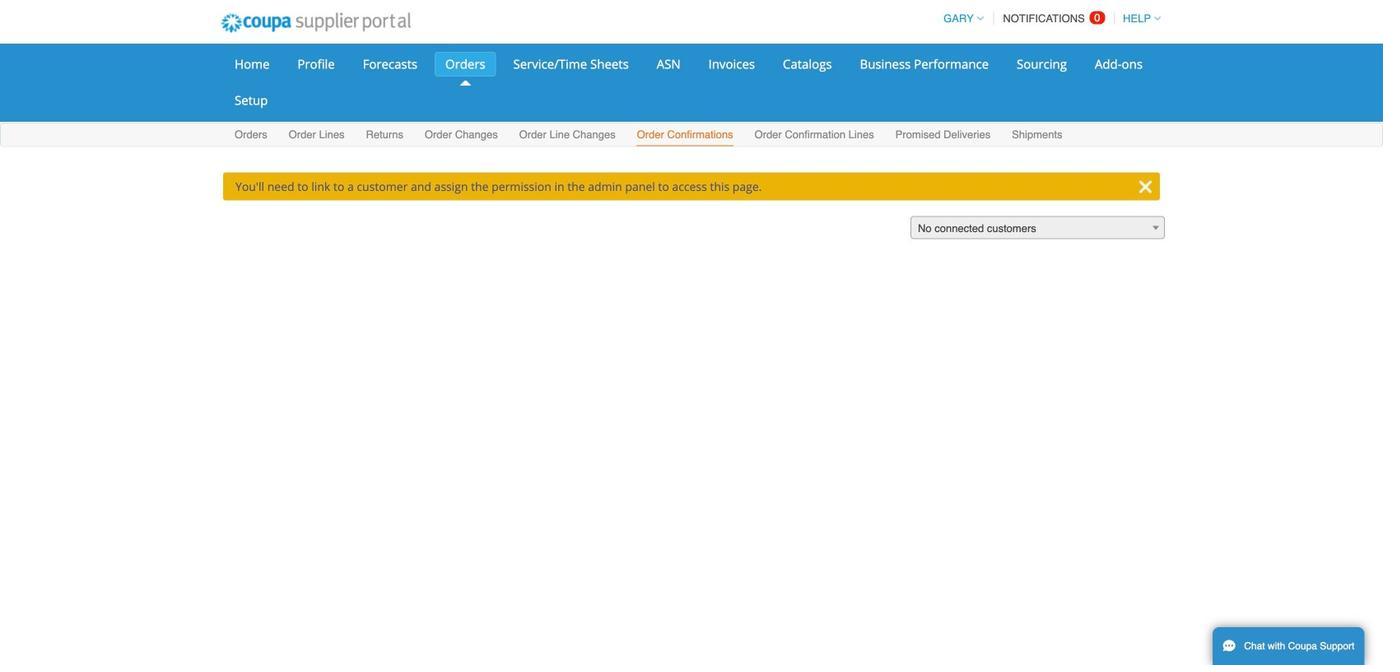 Task type: locate. For each thing, give the bounding box(es) containing it.
navigation
[[936, 2, 1161, 35]]



Task type: vqa. For each thing, say whether or not it's contained in the screenshot.
Chat With Coupa Support "button"
no



Task type: describe. For each thing, give the bounding box(es) containing it.
coupa supplier portal image
[[210, 2, 422, 44]]



